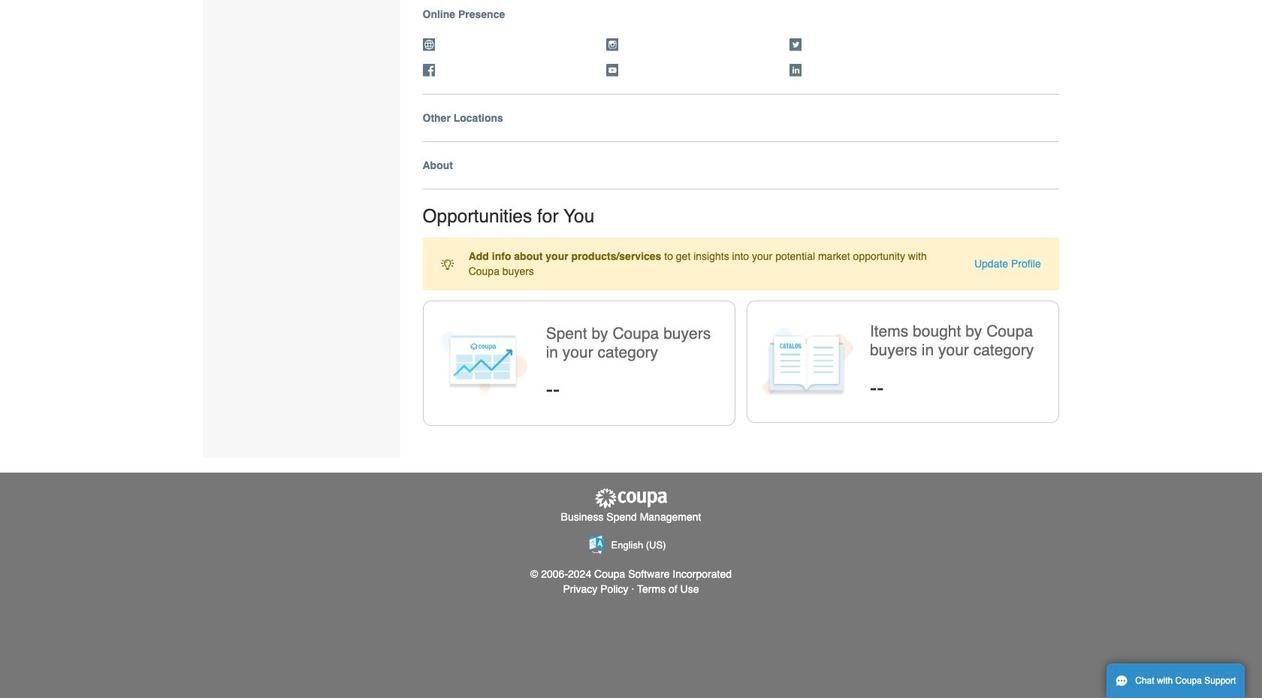 Task type: vqa. For each thing, say whether or not it's contained in the screenshot.
1st the 'Commodity' from left
no



Task type: locate. For each thing, give the bounding box(es) containing it.
coupa supplier portal image
[[594, 488, 669, 510]]

alert
[[423, 238, 1060, 290]]



